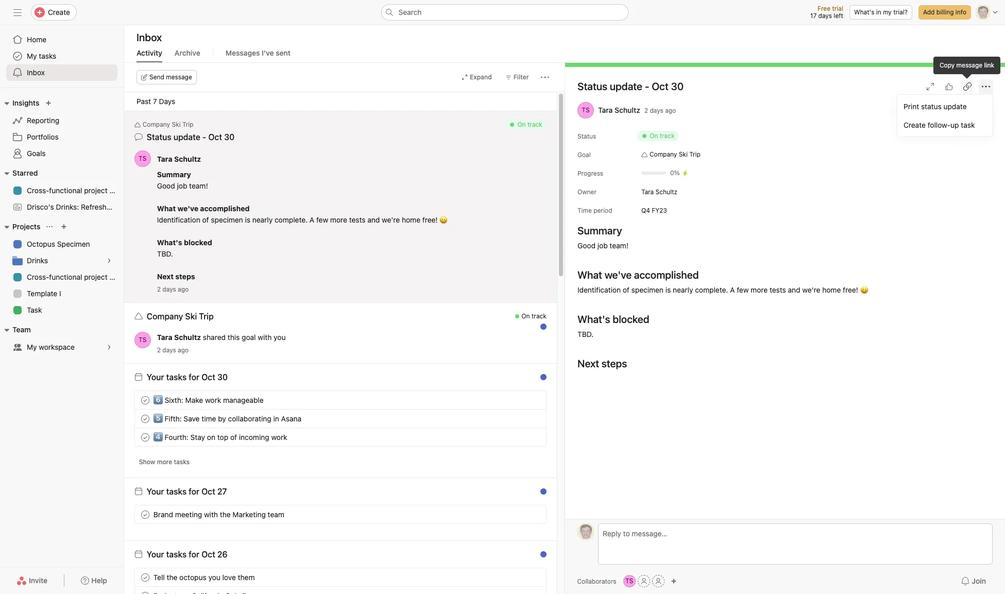 Task type: vqa. For each thing, say whether or not it's contained in the screenshot.
top "Cross-Functional Project Plan"
yes



Task type: locate. For each thing, give the bounding box(es) containing it.
billing
[[937, 8, 954, 16]]

and
[[367, 215, 380, 224], [788, 285, 800, 294]]

company ski trip link
[[637, 149, 704, 160]]

tara schultz up fy23
[[641, 188, 677, 196]]

up
[[951, 120, 959, 129]]

good up recommendation
[[157, 181, 175, 190]]

1 horizontal spatial tbd.
[[577, 330, 593, 338]]

1 horizontal spatial summary
[[577, 225, 622, 236]]

1 vertical spatial what
[[577, 269, 602, 281]]

for up meeting
[[189, 487, 199, 496]]

0 vertical spatial in
[[876, 8, 881, 16]]

company ski trip up 0%
[[649, 150, 700, 158]]

update for oct
[[610, 80, 642, 92]]

2 down next
[[157, 285, 161, 293]]

your for your tasks for oct 27
[[147, 487, 164, 496]]

1 vertical spatial the
[[167, 573, 177, 581]]

0 horizontal spatial good
[[157, 181, 175, 190]]

0 vertical spatial company
[[143, 121, 170, 128]]

2 your from the top
[[147, 487, 164, 496]]

message for send
[[166, 73, 192, 81]]

q4
[[641, 206, 650, 214]]

ts button right collaborators
[[623, 575, 636, 587]]

your
[[147, 372, 164, 382], [147, 487, 164, 496], [147, 550, 164, 559]]

home
[[402, 215, 420, 224], [822, 285, 841, 294]]

top
[[217, 433, 228, 441]]

30 up tara schultz 2 days ago
[[671, 80, 683, 92]]

3 completed image from the top
[[139, 508, 151, 521]]

free!
[[422, 215, 438, 224], [843, 285, 858, 294]]

functional up drinks: on the top left of the page
[[49, 186, 82, 195]]

tasks up sixth: at the left
[[166, 372, 187, 382]]

1 horizontal spatial free!
[[843, 285, 858, 294]]

2 archive notification image from the top
[[535, 376, 543, 384]]

work down asana
[[271, 433, 287, 441]]

0 vertical spatial project
[[84, 186, 108, 195]]

summary down period
[[577, 225, 622, 236]]

my down the team
[[27, 343, 37, 351]]

create button
[[31, 4, 77, 21]]

inbox down my tasks on the left top of page
[[27, 68, 45, 77]]

team
[[12, 325, 31, 334]]

days right 17
[[818, 12, 832, 20]]

team! up what we've accomplished at the left of the page
[[189, 181, 208, 190]]

insights button
[[0, 97, 39, 109]]

copy message link tooltip
[[934, 57, 1001, 77]]

project up drisco's drinks: refreshment recommendation link
[[84, 186, 108, 195]]

trip
[[182, 121, 193, 128], [689, 150, 700, 158]]

0 vertical spatial add to bookmarks image
[[519, 123, 527, 131]]

message left link
[[957, 61, 983, 69]]

archive notification image for 27
[[535, 490, 543, 498]]

functional for second cross-functional project plan link from the top of the page
[[49, 273, 82, 281]]

1 horizontal spatial the
[[220, 510, 231, 519]]

project for second cross-functional project plan link from the top of the page
[[84, 273, 108, 281]]

plan inside projects element
[[109, 273, 124, 281]]

home link
[[6, 31, 117, 48]]

send message button
[[137, 70, 197, 84]]

my for my tasks
[[27, 52, 37, 60]]

1 for from the top
[[189, 372, 199, 382]]

on track
[[517, 121, 542, 128], [649, 132, 674, 140], [522, 312, 547, 320]]

3 archive notification image from the top
[[535, 490, 543, 498]]

we're
[[382, 215, 400, 224], [802, 285, 820, 294]]

2 completed image from the top
[[139, 431, 151, 443]]

1 add to bookmarks image from the top
[[519, 123, 527, 131]]

1 vertical spatial team!
[[609, 241, 628, 250]]

free! for 😀 image
[[843, 285, 858, 294]]

1 cross- from the top
[[27, 186, 49, 195]]

tasks down home
[[39, 52, 56, 60]]

your for your tasks for oct 26
[[147, 550, 164, 559]]

1 vertical spatial for
[[189, 487, 199, 496]]

1 vertical spatial specimen
[[631, 285, 663, 294]]

0 horizontal spatial summary good job team!
[[157, 170, 208, 190]]

status up goal
[[577, 132, 596, 140]]

message
[[957, 61, 983, 69], [166, 73, 192, 81]]

2 horizontal spatial more actions image
[[981, 82, 990, 91]]

your for your tasks for oct 30
[[147, 372, 164, 382]]

tara schultz link
[[598, 106, 640, 114], [157, 154, 201, 163], [157, 333, 201, 342]]

identification up what's blocked
[[577, 285, 621, 294]]

1 vertical spatial cross-functional project plan
[[27, 273, 124, 281]]

identification
[[157, 215, 200, 224], [577, 285, 621, 294]]

1 your from the top
[[147, 372, 164, 382]]

1 vertical spatial job
[[597, 241, 608, 250]]

1 horizontal spatial company ski trip
[[649, 150, 700, 158]]

0 vertical spatial for
[[189, 372, 199, 382]]

summary up we've
[[157, 170, 191, 179]]

0 vertical spatial we're
[[382, 215, 400, 224]]

blocked
[[184, 238, 212, 247]]

cross-functional project plan inside projects element
[[27, 273, 124, 281]]

your tasks for oct 30 link
[[147, 372, 228, 382]]

1 vertical spatial message
[[166, 73, 192, 81]]

them
[[238, 573, 255, 581]]

progress
[[577, 170, 603, 177]]

project
[[84, 186, 108, 195], [84, 273, 108, 281]]

0 vertical spatial nearly
[[252, 215, 273, 224]]

0 vertical spatial complete.
[[275, 215, 308, 224]]

what's inside button
[[854, 8, 875, 16]]

my workspace
[[27, 343, 75, 351]]

1 vertical spatial free!
[[843, 285, 858, 294]]

0 vertical spatial with
[[258, 333, 272, 342]]

project for 2nd cross-functional project plan link from the bottom of the page
[[84, 186, 108, 195]]

0 horizontal spatial update
[[174, 132, 200, 142]]

plan for second cross-functional project plan link from the top of the page
[[109, 273, 124, 281]]

completed checkbox for your tasks for oct 27
[[139, 508, 151, 521]]

what's in my trial?
[[854, 8, 908, 16]]

free! left 😀 image
[[843, 285, 858, 294]]

create
[[48, 8, 70, 16], [904, 120, 926, 129]]

1 archive notification image from the top
[[535, 123, 543, 131]]

1 horizontal spatial more
[[330, 215, 347, 224]]

company down past 7 days
[[143, 121, 170, 128]]

1 project from the top
[[84, 186, 108, 195]]

0%
[[670, 169, 680, 177]]

home left 😀 image
[[822, 285, 841, 294]]

is down we've accomplished
[[665, 285, 671, 294]]

2 completed checkbox from the top
[[139, 571, 151, 583]]

2 cross-functional project plan link from the top
[[6, 269, 124, 285]]

1 functional from the top
[[49, 186, 82, 195]]

1 completed checkbox from the top
[[139, 394, 151, 406]]

1 cross-functional project plan link from the top
[[6, 182, 124, 199]]

- for oct
[[645, 80, 649, 92]]

what's inside what's blocked tbd.
[[157, 238, 182, 247]]

create follow-up task link
[[897, 115, 993, 134]]

oct for your tasks for oct 30
[[201, 372, 215, 382]]

what's for what's blocked tbd.
[[157, 238, 182, 247]]

update
[[610, 80, 642, 92], [944, 102, 967, 111], [174, 132, 200, 142]]

1 archive notification image from the top
[[535, 315, 543, 323]]

2 vertical spatial archive notification image
[[535, 490, 543, 498]]

tbd. inside what's blocked tbd.
[[577, 330, 593, 338]]

2 vertical spatial your
[[147, 550, 164, 559]]

cross-functional project plan for second cross-functional project plan link from the top of the page
[[27, 273, 124, 281]]

your up tell
[[147, 550, 164, 559]]

1 vertical spatial and
[[788, 285, 800, 294]]

6️⃣ sixth: make work manageable
[[153, 395, 264, 404]]

cross-functional project plan up drinks: on the top left of the page
[[27, 186, 124, 195]]

print status update
[[904, 102, 967, 111]]

for for 30
[[189, 372, 199, 382]]

specimen
[[211, 215, 243, 224], [631, 285, 663, 294]]

1 horizontal spatial you
[[274, 333, 286, 342]]

completed checkbox left 6️⃣
[[139, 394, 151, 406]]

my workspace link
[[6, 339, 117, 355]]

what we've accomplished
[[577, 269, 699, 281]]

new project or portfolio image
[[61, 224, 67, 230]]

tbd.
[[157, 249, 173, 258], [577, 330, 593, 338]]

what up what's blocked
[[577, 269, 602, 281]]

0 vertical spatial archive notification image
[[535, 123, 543, 131]]

1 horizontal spatial specimen
[[631, 285, 663, 294]]

cross-functional project plan for 2nd cross-functional project plan link from the bottom of the page
[[27, 186, 124, 195]]

time period
[[577, 207, 612, 214]]

inbox up activity
[[137, 31, 162, 43]]

2 plan from the top
[[109, 273, 124, 281]]

1 vertical spatial cross-
[[27, 273, 49, 281]]

plan inside the starred element
[[109, 186, 124, 195]]

ts button up recommendation
[[134, 150, 151, 167]]

tasks inside my tasks link
[[39, 52, 56, 60]]

0 vertical spatial a
[[310, 215, 314, 224]]

hide sidebar image
[[13, 8, 22, 16]]

0 horizontal spatial create
[[48, 8, 70, 16]]

completed image for your tasks for oct 26
[[139, 571, 151, 583]]

create for create
[[48, 8, 70, 16]]

functional inside the starred element
[[49, 186, 82, 195]]

1 vertical spatial tara schultz link
[[157, 154, 201, 163]]

summary good job team! up we've
[[157, 170, 208, 190]]

1 horizontal spatial and
[[788, 285, 800, 294]]

oct up "6️⃣ sixth: make work manageable"
[[201, 372, 215, 382]]

identification of specimen is nearly complete. a few more tests and we're home free!
[[157, 215, 440, 224], [577, 285, 860, 294]]

😀 image
[[860, 286, 868, 294]]

show more tasks button
[[134, 455, 194, 469]]

0 horizontal spatial trip
[[182, 121, 193, 128]]

more for 😀 image
[[751, 285, 768, 294]]

functional inside projects element
[[49, 273, 82, 281]]

0 vertical spatial cross-
[[27, 186, 49, 195]]

2 up your tasks for oct 30
[[157, 346, 161, 354]]

for up octopus
[[189, 550, 199, 559]]

completed checkbox left 'brand'
[[139, 508, 151, 521]]

1 horizontal spatial complete.
[[695, 285, 728, 294]]

archive notification image for 30
[[535, 376, 543, 384]]

the down 27
[[220, 510, 231, 519]]

1 horizontal spatial more actions image
[[541, 73, 549, 81]]

1 vertical spatial a
[[730, 285, 735, 294]]

message right send
[[166, 73, 192, 81]]

you left love in the bottom left of the page
[[208, 573, 220, 581]]

tasks up meeting
[[166, 487, 187, 496]]

1 vertical spatial completed checkbox
[[139, 571, 151, 583]]

trial
[[832, 5, 843, 12]]

tara schultz
[[157, 154, 201, 163], [641, 188, 677, 196]]

2 vertical spatial tara schultz link
[[157, 333, 201, 342]]

my inside the global element
[[27, 52, 37, 60]]

completed image for your tasks for oct 27
[[139, 508, 151, 521]]

what
[[157, 204, 176, 213], [577, 269, 602, 281]]

17
[[810, 12, 817, 20]]

cross-functional project plan link
[[6, 182, 124, 199], [6, 269, 124, 285]]

team! up what we've accomplished in the top of the page
[[609, 241, 628, 250]]

ts for middle the ts button
[[139, 336, 147, 344]]

1 horizontal spatial identification of specimen is nearly complete. a few more tests and we're home free!
[[577, 285, 860, 294]]

functional down drinks link
[[49, 273, 82, 281]]

see details, drinks image
[[106, 258, 112, 264]]

ago up company ski trip link
[[665, 106, 676, 114]]

next
[[157, 272, 174, 281]]

and for 😀 image
[[788, 285, 800, 294]]

specimen down the accomplished
[[211, 215, 243, 224]]

2 down status update - oct 30
[[644, 106, 648, 114]]

tell the octopus you love them
[[153, 573, 255, 581]]

0 horizontal spatial identification
[[157, 215, 200, 224]]

0 vertical spatial create
[[48, 8, 70, 16]]

1 plan from the top
[[109, 186, 124, 195]]

0 vertical spatial the
[[220, 510, 231, 519]]

tara down company ski trip
[[157, 333, 172, 342]]

1 my from the top
[[27, 52, 37, 60]]

0 vertical spatial team!
[[189, 181, 208, 190]]

completed checkbox for 4️⃣
[[139, 431, 151, 443]]

for for 27
[[189, 487, 199, 496]]

1 vertical spatial on
[[649, 132, 658, 140]]

2 vertical spatial more
[[157, 458, 172, 466]]

job
[[177, 181, 187, 190], [597, 241, 608, 250]]

my tasks link
[[6, 48, 117, 64]]

nearly for 😀 icon
[[252, 215, 273, 224]]

what for what we've accomplished
[[577, 269, 602, 281]]

functional for 2nd cross-functional project plan link from the bottom of the page
[[49, 186, 82, 195]]

for for 26
[[189, 550, 199, 559]]

days inside tara schultz shared this goal with you 2 days ago
[[162, 346, 176, 354]]

your up 6️⃣
[[147, 372, 164, 382]]

your up 'brand'
[[147, 487, 164, 496]]

1 vertical spatial we're
[[802, 285, 820, 294]]

of right the top on the left of the page
[[230, 433, 237, 441]]

functional
[[49, 186, 82, 195], [49, 273, 82, 281]]

cross-functional project plan inside the starred element
[[27, 186, 124, 195]]

a
[[310, 215, 314, 224], [730, 285, 735, 294]]

ts for the ts button to the top
[[139, 155, 147, 162]]

30 up "6️⃣ sixth: make work manageable"
[[217, 372, 228, 382]]

0 horizontal spatial the
[[167, 573, 177, 581]]

tbd. inside what's blocked tbd.
[[157, 249, 173, 258]]

project inside the starred element
[[84, 186, 108, 195]]

4 completed image from the top
[[139, 571, 151, 583]]

oct up tara schultz 2 days ago
[[652, 80, 668, 92]]

1 horizontal spatial home
[[822, 285, 841, 294]]

nearly for 😀 image
[[673, 285, 693, 294]]

3 completed checkbox from the top
[[139, 508, 151, 521]]

0 horizontal spatial more actions image
[[502, 123, 510, 131]]

completed checkbox left 5️⃣
[[139, 412, 151, 425]]

with right meeting
[[204, 510, 218, 519]]

cross- down drinks on the top left of page
[[27, 273, 49, 281]]

1 vertical spatial plan
[[109, 273, 124, 281]]

0 vertical spatial free!
[[422, 215, 438, 224]]

status up tara schultz 2 days ago
[[577, 80, 607, 92]]

for up make
[[189, 372, 199, 382]]

2 my from the top
[[27, 343, 37, 351]]

1 vertical spatial inbox
[[27, 68, 45, 77]]

tbd. up next
[[157, 249, 173, 258]]

specimen down we've accomplished
[[631, 285, 663, 294]]

tests for 😀 image
[[769, 285, 786, 294]]

30 for your tasks for oct 30
[[217, 372, 228, 382]]

create for create follow-up task
[[904, 120, 926, 129]]

2
[[644, 106, 648, 114], [157, 285, 161, 293], [157, 346, 161, 354]]

oct left 26
[[201, 550, 215, 559]]

job down period
[[597, 241, 608, 250]]

archive notification image
[[535, 315, 543, 323], [535, 553, 543, 561]]

drinks:
[[56, 202, 79, 211]]

incoming
[[239, 433, 269, 441]]

home for 😀 icon
[[402, 215, 420, 224]]

0 vertical spatial you
[[274, 333, 286, 342]]

plan up drisco's drinks: refreshment recommendation
[[109, 186, 124, 195]]

team button
[[0, 324, 31, 336]]

1 vertical spatial 2
[[157, 285, 161, 293]]

0 vertical spatial of
[[202, 215, 209, 224]]

1 horizontal spatial we're
[[802, 285, 820, 294]]

identification down we've
[[157, 215, 200, 224]]

cross-functional project plan link up drinks: on the top left of the page
[[6, 182, 124, 199]]

2 cross-functional project plan from the top
[[27, 273, 124, 281]]

oct left 27
[[201, 487, 215, 496]]

and for 😀 icon
[[367, 215, 380, 224]]

more
[[330, 215, 347, 224], [751, 285, 768, 294], [157, 458, 172, 466]]

1 vertical spatial you
[[208, 573, 220, 581]]

save
[[184, 414, 200, 423]]

days down status update - oct 30
[[650, 106, 663, 114]]

1 horizontal spatial what's
[[854, 8, 875, 16]]

tasks down 'fourth:'
[[174, 458, 190, 466]]

2 horizontal spatial of
[[623, 285, 629, 294]]

4️⃣
[[153, 433, 163, 441]]

ts button
[[134, 150, 151, 167], [134, 332, 151, 348], [623, 575, 636, 587]]

3 your from the top
[[147, 550, 164, 559]]

summary
[[157, 170, 191, 179], [577, 225, 622, 236]]

tara schultz link down status update - oct 30
[[598, 106, 640, 114]]

good
[[157, 181, 175, 190], [577, 241, 595, 250]]

few for 😀 icon
[[316, 215, 328, 224]]

update up up
[[944, 102, 967, 111]]

what left we've
[[157, 204, 176, 213]]

specimen for 😀 image
[[631, 285, 663, 294]]

status down past 7 days
[[147, 132, 171, 142]]

0 horizontal spatial tbd.
[[157, 249, 173, 258]]

completed image
[[139, 394, 151, 406], [139, 431, 151, 443], [139, 508, 151, 521], [139, 571, 151, 583], [139, 590, 151, 594]]

cross- up drisco's
[[27, 186, 49, 195]]

1 horizontal spatial 30
[[671, 80, 683, 92]]

Completed checkbox
[[139, 394, 151, 406], [139, 412, 151, 425], [139, 508, 151, 521]]

ski up status update - oct 30
[[172, 121, 181, 128]]

message inside tooltip
[[957, 61, 983, 69]]

create down print
[[904, 120, 926, 129]]

days down next
[[162, 285, 176, 293]]

1 cross-functional project plan from the top
[[27, 186, 124, 195]]

ski trip
[[185, 312, 214, 321]]

2 cross- from the top
[[27, 273, 49, 281]]

1 vertical spatial functional
[[49, 273, 82, 281]]

is for 😀 image
[[665, 285, 671, 294]]

2 functional from the top
[[49, 273, 82, 281]]

6️⃣
[[153, 395, 163, 404]]

2 vertical spatial for
[[189, 550, 199, 559]]

2 vertical spatial completed checkbox
[[139, 508, 151, 521]]

tara schultz shared this goal with you 2 days ago
[[157, 333, 286, 354]]

for
[[189, 372, 199, 382], [189, 487, 199, 496], [189, 550, 199, 559]]

Completed checkbox
[[139, 431, 151, 443], [139, 571, 151, 583], [139, 590, 151, 594]]

2 project from the top
[[84, 273, 108, 281]]

my inside teams element
[[27, 343, 37, 351]]

0 horizontal spatial a
[[310, 215, 314, 224]]

project down see details, drinks icon
[[84, 273, 108, 281]]

1 horizontal spatial a
[[730, 285, 735, 294]]

nearly
[[252, 215, 273, 224], [673, 285, 693, 294]]

message inside button
[[166, 73, 192, 81]]

1 vertical spatial your
[[147, 487, 164, 496]]

status for status update - oct 30
[[577, 80, 607, 92]]

2 vertical spatial more actions image
[[502, 123, 510, 131]]

27
[[217, 487, 227, 496]]

0 vertical spatial tests
[[349, 215, 366, 224]]

- for oct 30
[[202, 132, 206, 142]]

1 vertical spatial tbd.
[[577, 330, 593, 338]]

more actions image
[[541, 73, 549, 81], [981, 82, 990, 91], [502, 123, 510, 131]]

company ski trip down 7 days
[[143, 121, 193, 128]]

in left asana
[[273, 414, 279, 423]]

add to bookmarks image
[[519, 123, 527, 131], [519, 315, 527, 323]]

archive notification image
[[535, 123, 543, 131], [535, 376, 543, 384], [535, 490, 543, 498]]

help
[[91, 576, 107, 585]]

cross-functional project plan link up 'i'
[[6, 269, 124, 285]]

fourth:
[[165, 433, 189, 441]]

1 vertical spatial tests
[[769, 285, 786, 294]]

0 horizontal spatial home
[[402, 215, 420, 224]]

0 vertical spatial functional
[[49, 186, 82, 195]]

update left oct 30
[[174, 132, 200, 142]]

octopus specimen link
[[6, 236, 117, 252]]

cross-functional project plan down drinks link
[[27, 273, 124, 281]]

with right 'goal'
[[258, 333, 272, 342]]

identification of specimen is nearly complete. a few more tests and we're home free! for 😀 icon
[[157, 215, 440, 224]]

join button
[[955, 572, 993, 590]]

1 completed image from the top
[[139, 394, 151, 406]]

schultz down status update - oct 30
[[174, 154, 201, 163]]

create up home link
[[48, 8, 70, 16]]

of down what we've accomplished at the left of the page
[[202, 215, 209, 224]]

0 vertical spatial on
[[517, 121, 526, 128]]

specimen for 😀 icon
[[211, 215, 243, 224]]

2 for from the top
[[189, 487, 199, 496]]

good down 'time'
[[577, 241, 595, 250]]

update up tara schultz 2 days ago
[[610, 80, 642, 92]]

1 vertical spatial work
[[271, 433, 287, 441]]

tara schultz link down company ski trip
[[157, 333, 201, 342]]

1 vertical spatial trip
[[689, 150, 700, 158]]

0 vertical spatial message
[[957, 61, 983, 69]]

ago up your tasks for oct 30
[[178, 346, 189, 354]]

tasks up octopus
[[166, 550, 187, 559]]

0 horizontal spatial what's
[[157, 238, 182, 247]]

create inside popup button
[[48, 8, 70, 16]]

of down what we've accomplished in the top of the page
[[623, 285, 629, 294]]

2 inside tara schultz 2 days ago
[[644, 106, 648, 114]]

30 for status update - oct 30
[[671, 80, 683, 92]]

more inside button
[[157, 458, 172, 466]]

complete. for 😀 icon
[[275, 215, 308, 224]]

tasks for your tasks for oct 26
[[166, 550, 187, 559]]

you right 'goal'
[[274, 333, 286, 342]]

what's for what's in my trial?
[[854, 8, 875, 16]]

1 horizontal spatial is
[[665, 285, 671, 294]]

0 vertical spatial -
[[645, 80, 649, 92]]

see details, my workspace image
[[106, 344, 112, 350]]

3 for from the top
[[189, 550, 199, 559]]

your tasks for oct 26
[[147, 550, 228, 559]]

0 horizontal spatial we're
[[382, 215, 400, 224]]

ski up 0%
[[679, 150, 687, 158]]

1 completed checkbox from the top
[[139, 431, 151, 443]]

next steps
[[157, 272, 195, 281]]

1 horizontal spatial -
[[645, 80, 649, 92]]

0 vertical spatial home
[[402, 215, 420, 224]]

more actions image down filter dropdown button
[[502, 123, 510, 131]]

what's blocked tbd.
[[577, 313, 649, 338]]

1 vertical spatial home
[[822, 285, 841, 294]]

ts button right see details, my workspace icon
[[134, 332, 151, 348]]

projects button
[[0, 221, 40, 233]]

7 days
[[153, 97, 175, 106]]

with inside tara schultz shared this goal with you 2 days ago
[[258, 333, 272, 342]]

refreshment
[[81, 202, 123, 211]]

cross-
[[27, 186, 49, 195], [27, 273, 49, 281]]

print
[[904, 102, 919, 111]]

1 vertical spatial create
[[904, 120, 926, 129]]

tara down status update - oct 30
[[598, 106, 613, 114]]

job up we've
[[177, 181, 187, 190]]

tara up q4 on the right of the page
[[641, 188, 654, 196]]

2 inside tara schultz shared this goal with you 2 days ago
[[157, 346, 161, 354]]

what's left my
[[854, 8, 875, 16]]

fy23
[[652, 206, 667, 214]]



Task type: describe. For each thing, give the bounding box(es) containing it.
identification for 😀 icon
[[157, 215, 200, 224]]

a for 😀 image
[[730, 285, 735, 294]]

insights
[[12, 98, 39, 107]]

tests for 😀 icon
[[349, 215, 366, 224]]

template i link
[[6, 285, 117, 302]]

add billing info
[[923, 8, 967, 16]]

activity
[[137, 48, 162, 57]]

drinks
[[27, 256, 48, 265]]

join
[[972, 577, 986, 585]]

tara schultz 2 days ago
[[598, 106, 676, 114]]

status update - oct 30
[[577, 80, 683, 92]]

completed checkbox for your tasks for oct 30
[[139, 394, 151, 406]]

new image
[[46, 100, 52, 106]]

search button
[[381, 4, 628, 21]]

copy
[[940, 61, 955, 69]]

owner
[[577, 188, 596, 196]]

1 vertical spatial ago
[[178, 285, 189, 293]]

show options, current sort, top image
[[47, 224, 53, 230]]

1 horizontal spatial job
[[597, 241, 608, 250]]

projects element
[[0, 217, 124, 320]]

past 7 days
[[137, 97, 175, 106]]

show
[[139, 458, 155, 466]]

full screen image
[[926, 82, 934, 91]]

2 horizontal spatial update
[[944, 102, 967, 111]]

oct for your tasks for oct 27
[[201, 487, 215, 496]]

2 completed checkbox from the top
[[139, 412, 151, 425]]

1 vertical spatial summary good job team!
[[577, 225, 628, 250]]

love
[[222, 573, 236, 581]]

goals link
[[6, 145, 117, 162]]

reporting
[[27, 116, 59, 125]]

in inside button
[[876, 8, 881, 16]]

5 completed image from the top
[[139, 590, 151, 594]]

26
[[217, 550, 228, 559]]

0 likes. click to like this task image
[[944, 82, 953, 91]]

0 vertical spatial ts button
[[134, 150, 151, 167]]

ts for bottom the ts button
[[625, 577, 633, 585]]

2 vertical spatial track
[[532, 312, 547, 320]]

0 vertical spatial track
[[528, 121, 542, 128]]

0 vertical spatial trip
[[182, 121, 193, 128]]

messages
[[226, 48, 260, 57]]

send message
[[149, 73, 192, 81]]

your tasks for oct 27
[[147, 487, 227, 496]]

messages i've sent
[[226, 48, 291, 57]]

completed checkbox for tell
[[139, 571, 151, 583]]

messages i've sent link
[[226, 48, 291, 62]]

identification for 😀 image
[[577, 285, 621, 294]]

you inside tara schultz shared this goal with you 2 days ago
[[274, 333, 286, 342]]

insights element
[[0, 94, 124, 164]]

specimen
[[57, 240, 90, 248]]

your tasks for oct 27 link
[[147, 487, 227, 496]]

by
[[218, 414, 226, 423]]

follow-
[[928, 120, 951, 129]]

make
[[185, 395, 203, 404]]

collaborators
[[577, 577, 617, 585]]

tara down status update - oct 30
[[157, 154, 172, 163]]

identification of specimen is nearly complete. a few more tests and we're home free! for 😀 image
[[577, 285, 860, 294]]

add
[[923, 8, 935, 16]]

filter
[[514, 73, 529, 81]]

1 vertical spatial tara schultz
[[641, 188, 677, 196]]

oct for your tasks for oct 26
[[201, 550, 215, 559]]

update for oct 30
[[174, 132, 200, 142]]

tasks inside "show more tasks" button
[[174, 458, 190, 466]]

2 vertical spatial company
[[147, 312, 183, 321]]

home for 😀 image
[[822, 285, 841, 294]]

0 vertical spatial good
[[157, 181, 175, 190]]

copy link image
[[963, 82, 971, 91]]

1 vertical spatial on track
[[649, 132, 674, 140]]

my for my workspace
[[27, 343, 37, 351]]

1 vertical spatial company
[[649, 150, 677, 158]]

collaborating
[[228, 414, 271, 423]]

octopus specimen
[[27, 240, 90, 248]]

0 vertical spatial tara schultz link
[[598, 106, 640, 114]]

ago inside tara schultz shared this goal with you 2 days ago
[[178, 346, 189, 354]]

0 vertical spatial work
[[205, 395, 221, 404]]

2 vertical spatial of
[[230, 433, 237, 441]]

tasks for your tasks for oct 27
[[166, 487, 187, 496]]

1 vertical spatial summary
[[577, 225, 622, 236]]

teams element
[[0, 320, 124, 358]]

1 horizontal spatial inbox
[[137, 31, 162, 43]]

what's in my trial? button
[[850, 5, 912, 20]]

global element
[[0, 25, 124, 87]]

message for copy
[[957, 61, 983, 69]]

ja button
[[577, 523, 594, 540]]

goal
[[577, 151, 591, 159]]

1 vertical spatial with
[[204, 510, 218, 519]]

what for what we've accomplished
[[157, 204, 176, 213]]

template i
[[27, 289, 61, 298]]

few for 😀 image
[[737, 285, 749, 294]]

a for 😀 icon
[[310, 215, 314, 224]]

schultz down status update - oct 30
[[614, 106, 640, 114]]

tell
[[153, 573, 165, 581]]

2 days ago
[[157, 285, 189, 293]]

0 horizontal spatial in
[[273, 414, 279, 423]]

expand button
[[457, 70, 497, 84]]

status
[[921, 102, 942, 111]]

1 horizontal spatial trip
[[689, 150, 700, 158]]

expand
[[470, 73, 492, 81]]

filter button
[[501, 70, 534, 84]]

tasks for my tasks
[[39, 52, 56, 60]]

0 horizontal spatial you
[[208, 573, 220, 581]]

starred button
[[0, 167, 38, 179]]

3 completed checkbox from the top
[[139, 590, 151, 594]]

octopus
[[27, 240, 55, 248]]

completed image
[[139, 412, 151, 425]]

5️⃣
[[153, 414, 163, 423]]

oct for status update - oct 30
[[652, 80, 668, 92]]

asana
[[281, 414, 301, 423]]

search
[[399, 8, 422, 16]]

cross- inside the starred element
[[27, 186, 49, 195]]

i've
[[262, 48, 274, 57]]

tara inside tara schultz shared this goal with you 2 days ago
[[157, 333, 172, 342]]

1 horizontal spatial good
[[577, 241, 595, 250]]

q4 fy23
[[641, 206, 667, 214]]

1 vertical spatial track
[[660, 132, 674, 140]]

sixth:
[[165, 395, 183, 404]]

0 horizontal spatial tara schultz
[[157, 154, 201, 163]]

link
[[984, 61, 994, 69]]

0 horizontal spatial ski
[[172, 121, 181, 128]]

1 vertical spatial more actions image
[[981, 82, 990, 91]]

invite
[[29, 576, 47, 585]]

status for status update - oct 30
[[147, 132, 171, 142]]

2 add to bookmarks image from the top
[[519, 315, 527, 323]]

brand
[[153, 510, 173, 519]]

search list box
[[381, 4, 628, 21]]

free! for 😀 icon
[[422, 215, 438, 224]]

my tasks
[[27, 52, 56, 60]]

on
[[207, 433, 215, 441]]

more for 😀 icon
[[330, 215, 347, 224]]

is for 😀 icon
[[245, 215, 250, 224]]

free trial 17 days left
[[810, 5, 843, 20]]

archive link
[[175, 48, 200, 62]]

completed image for your tasks for oct 30
[[139, 394, 151, 406]]

sent
[[276, 48, 291, 57]]

trial?
[[894, 8, 908, 16]]

0 vertical spatial job
[[177, 181, 187, 190]]

copy message link
[[940, 61, 994, 69]]

2 vertical spatial on track
[[522, 312, 547, 320]]

we've accomplished
[[604, 269, 699, 281]]

complete. for 😀 image
[[695, 285, 728, 294]]

1 vertical spatial ski
[[679, 150, 687, 158]]

2 vertical spatial on
[[522, 312, 530, 320]]

show more tasks
[[139, 458, 190, 466]]

goals
[[27, 149, 46, 158]]

schultz inside tara schultz shared this goal with you 2 days ago
[[174, 333, 201, 342]]

past
[[137, 97, 151, 106]]

starred element
[[0, 164, 184, 217]]

task
[[27, 306, 42, 314]]

0 vertical spatial company ski trip
[[143, 121, 193, 128]]

of for 😀 icon
[[202, 215, 209, 224]]

drisco's drinks: refreshment recommendation link
[[6, 199, 184, 215]]

home
[[27, 35, 46, 44]]

2 archive notification image from the top
[[535, 553, 543, 561]]

1 vertical spatial ts button
[[134, 332, 151, 348]]

fifth:
[[165, 414, 182, 423]]

days inside free trial 17 days left
[[818, 12, 832, 20]]

1 horizontal spatial team!
[[609, 241, 628, 250]]

reporting link
[[6, 112, 117, 129]]

cross- inside projects element
[[27, 273, 49, 281]]

we've
[[178, 204, 198, 213]]

this
[[228, 333, 240, 342]]

schultz up fy23
[[655, 188, 677, 196]]

days inside tara schultz 2 days ago
[[650, 106, 663, 114]]

add or remove collaborators image
[[671, 578, 677, 584]]

plan for 2nd cross-functional project plan link from the bottom of the page
[[109, 186, 124, 195]]

1 horizontal spatial work
[[271, 433, 287, 441]]

0 vertical spatial on track
[[517, 121, 542, 128]]

5️⃣ fifth: save time by collaborating in asana
[[153, 414, 301, 423]]

of for 😀 image
[[623, 285, 629, 294]]

oct 30
[[208, 132, 235, 142]]

0 horizontal spatial summary
[[157, 170, 191, 179]]

what's blocked
[[577, 313, 649, 325]]

inbox inside "link"
[[27, 68, 45, 77]]

accomplished
[[200, 204, 250, 213]]

inbox link
[[6, 64, 117, 81]]

we're for 😀 image
[[802, 285, 820, 294]]

2 vertical spatial ts button
[[623, 575, 636, 587]]

i
[[59, 289, 61, 298]]

we're for 😀 icon
[[382, 215, 400, 224]]

task
[[961, 120, 975, 129]]

help button
[[74, 571, 114, 590]]

tasks for your tasks for oct 30
[[166, 372, 187, 382]]

company ski trip
[[147, 312, 214, 321]]

ago inside tara schultz 2 days ago
[[665, 106, 676, 114]]

4️⃣ fourth: stay on top of incoming work
[[153, 433, 287, 441]]

0 vertical spatial summary good job team!
[[157, 170, 208, 190]]

😀 image
[[440, 216, 448, 224]]



